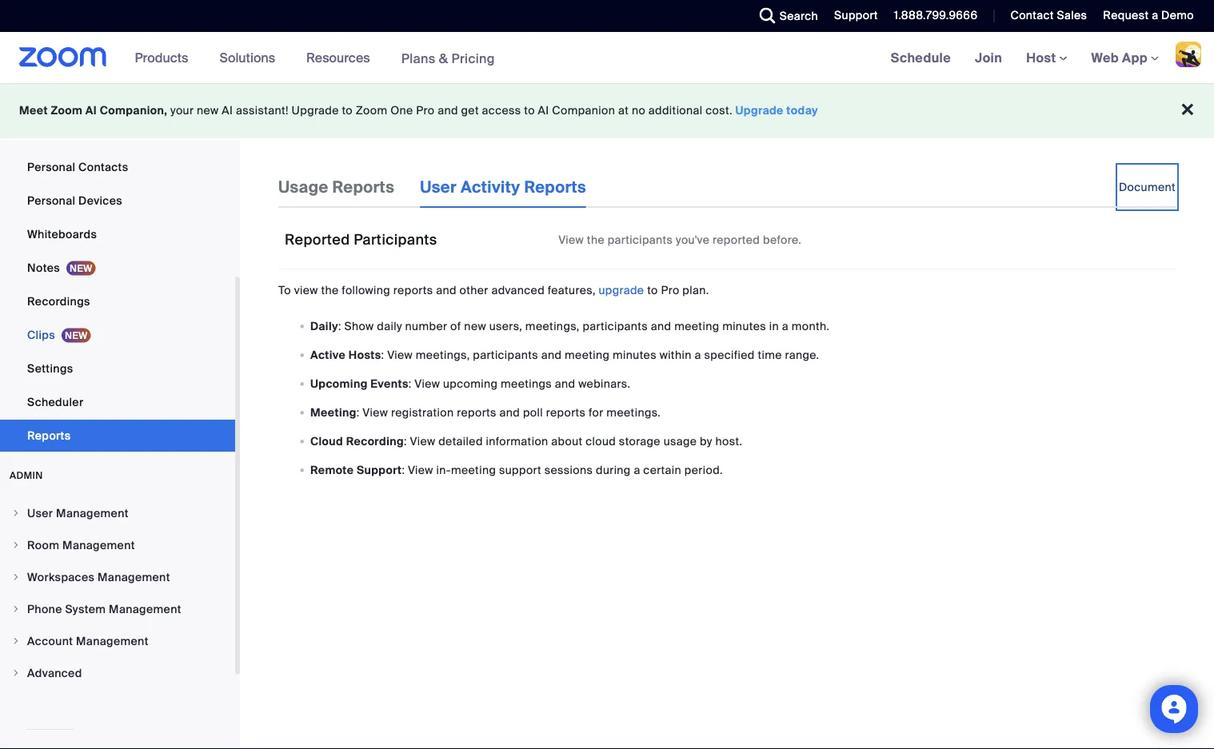Task type: describe. For each thing, give the bounding box(es) containing it.
: for events
[[409, 376, 412, 391]]

detailed
[[439, 434, 483, 449]]

meetings
[[501, 376, 552, 391]]

one
[[390, 103, 413, 118]]

cloud
[[586, 434, 616, 449]]

personal contacts link
[[0, 151, 235, 183]]

personal for personal contacts
[[27, 160, 75, 174]]

settings link
[[0, 353, 235, 385]]

&
[[439, 50, 448, 67]]

and left poll
[[500, 405, 520, 420]]

scheduler
[[27, 395, 84, 410]]

about
[[551, 434, 583, 449]]

access
[[482, 103, 521, 118]]

request a demo
[[1103, 8, 1194, 23]]

0 vertical spatial meetings,
[[525, 319, 580, 333]]

sales
[[1057, 8, 1087, 23]]

specified
[[704, 347, 755, 362]]

workspaces management menu item
[[0, 562, 235, 593]]

0 horizontal spatial meeting
[[451, 463, 496, 477]]

notes link
[[0, 252, 235, 284]]

and down daily : show daily number of new users, meetings, participants and meeting minutes in a month.
[[541, 347, 562, 362]]

room management menu item
[[0, 530, 235, 561]]

user activity reports
[[420, 177, 586, 197]]

recordings
[[27, 294, 90, 309]]

1.888.799.9666
[[894, 8, 978, 23]]

webinars.
[[578, 376, 631, 391]]

2 horizontal spatial meeting
[[674, 319, 719, 333]]

storage
[[619, 434, 661, 449]]

: for recording
[[404, 434, 407, 449]]

to view the following reports and other advanced features, upgrade to pro plan.
[[278, 283, 709, 298]]

view the participants you've reported before.
[[558, 233, 802, 248]]

1 vertical spatial pro
[[661, 283, 680, 298]]

solutions
[[219, 49, 275, 66]]

and down active hosts : view meetings, participants and meeting minutes within a specified time range.
[[555, 376, 575, 391]]

personal contacts
[[27, 160, 128, 174]]

view up recording
[[363, 405, 388, 420]]

1 horizontal spatial the
[[587, 233, 605, 248]]

poll
[[523, 405, 543, 420]]

your
[[170, 103, 194, 118]]

features,
[[548, 283, 596, 298]]

host button
[[1026, 49, 1068, 66]]

whiteboards
[[27, 227, 97, 242]]

usage
[[664, 434, 697, 449]]

schedule
[[891, 49, 951, 66]]

management for account management
[[76, 634, 149, 649]]

assistant!
[[236, 103, 289, 118]]

2 horizontal spatial reports
[[546, 405, 586, 420]]

daily
[[377, 319, 402, 333]]

account management
[[27, 634, 149, 649]]

1 horizontal spatial support
[[834, 8, 878, 23]]

2 vertical spatial participants
[[473, 347, 538, 362]]

resources button
[[306, 32, 377, 83]]

devices
[[78, 193, 122, 208]]

0 vertical spatial participants
[[608, 233, 673, 248]]

active hosts : view meetings, participants and meeting minutes within a specified time range.
[[310, 347, 819, 362]]

0 horizontal spatial meetings,
[[416, 347, 470, 362]]

account
[[27, 634, 73, 649]]

view up features,
[[558, 233, 584, 248]]

app
[[1122, 49, 1148, 66]]

request
[[1103, 8, 1149, 23]]

meet zoom ai companion, footer
[[0, 83, 1214, 138]]

management for room management
[[62, 538, 135, 553]]

personal menu menu
[[0, 0, 235, 454]]

companion
[[552, 103, 615, 118]]

additional
[[649, 103, 703, 118]]

pro inside meet zoom ai companion, footer
[[416, 103, 435, 118]]

phone system management menu item
[[0, 594, 235, 625]]

room management
[[27, 538, 135, 553]]

right image for user management
[[11, 509, 21, 518]]

solutions button
[[219, 32, 282, 83]]

: up recording
[[357, 405, 360, 420]]

right image for room management
[[11, 541, 21, 550]]

users,
[[489, 319, 522, 333]]

support
[[499, 463, 542, 477]]

user management
[[27, 506, 129, 521]]

period.
[[685, 463, 723, 477]]

pricing
[[452, 50, 495, 67]]

personal devices link
[[0, 185, 235, 217]]

recording
[[346, 434, 404, 449]]

1 horizontal spatial new
[[464, 319, 486, 333]]

meet zoom ai companion, your new ai assistant! upgrade to zoom one pro and get access to ai companion at no additional cost. upgrade today
[[19, 103, 818, 118]]

daily
[[310, 319, 338, 333]]

reports for following
[[393, 283, 433, 298]]

registration
[[391, 405, 454, 420]]

document link
[[1119, 166, 1176, 208]]

view for meetings,
[[387, 347, 413, 362]]

before.
[[763, 233, 802, 248]]

cloud recording : view detailed information about cloud storage usage by host.
[[310, 434, 743, 449]]

meeting : view registration reports and poll reports for meetings.
[[310, 405, 661, 420]]

you've
[[676, 233, 710, 248]]

2 upgrade from the left
[[736, 103, 784, 118]]

right image for phone system management
[[11, 605, 21, 614]]

activity
[[461, 177, 520, 197]]

reported
[[713, 233, 760, 248]]

: for hosts
[[381, 347, 384, 362]]

a right during
[[634, 463, 640, 477]]

2 horizontal spatial reports
[[524, 177, 586, 197]]

advanced
[[27, 666, 82, 681]]

certain
[[643, 463, 682, 477]]

whiteboards link
[[0, 218, 235, 250]]

management for workspaces management
[[98, 570, 170, 585]]

document
[[1119, 180, 1176, 194]]

: for support
[[402, 463, 405, 477]]

2 horizontal spatial to
[[647, 283, 658, 298]]

usage reports link
[[278, 166, 394, 208]]

in-
[[436, 463, 451, 477]]

0 horizontal spatial minutes
[[613, 347, 657, 362]]

upgrade link
[[599, 283, 644, 298]]

reports for registration
[[457, 405, 497, 420]]

notes
[[27, 260, 60, 275]]

meeting
[[310, 405, 357, 420]]

advanced
[[492, 283, 545, 298]]

meetings.
[[607, 405, 661, 420]]



Task type: locate. For each thing, give the bounding box(es) containing it.
1 horizontal spatial to
[[524, 103, 535, 118]]

right image inside "workspaces management" menu item
[[11, 573, 21, 582]]

to right 'upgrade' "link"
[[647, 283, 658, 298]]

2 ai from the left
[[222, 103, 233, 118]]

1.888.799.9666 button up schedule
[[882, 0, 982, 32]]

phone inside menu item
[[27, 602, 62, 617]]

1 right image from the top
[[11, 509, 21, 518]]

2 zoom from the left
[[356, 103, 388, 118]]

0 vertical spatial meeting
[[674, 319, 719, 333]]

0 vertical spatial phone
[[27, 126, 62, 141]]

and inside meet zoom ai companion, footer
[[438, 103, 458, 118]]

number
[[405, 319, 447, 333]]

plans & pricing
[[401, 50, 495, 67]]

to right access
[[524, 103, 535, 118]]

management
[[56, 506, 129, 521], [62, 538, 135, 553], [98, 570, 170, 585], [109, 602, 181, 617], [76, 634, 149, 649]]

to
[[278, 283, 291, 298]]

personal for personal devices
[[27, 193, 75, 208]]

2 phone from the top
[[27, 602, 62, 617]]

1 vertical spatial the
[[321, 283, 339, 298]]

participants down 'upgrade' "link"
[[583, 319, 648, 333]]

0 vertical spatial right image
[[11, 541, 21, 550]]

pro left the plan.
[[661, 283, 680, 298]]

upgrade
[[292, 103, 339, 118], [736, 103, 784, 118]]

view down registration
[[410, 434, 436, 449]]

phone system management
[[27, 602, 181, 617]]

1.888.799.9666 button up schedule link
[[894, 8, 978, 23]]

user inside menu item
[[27, 506, 53, 521]]

by
[[700, 434, 713, 449]]

participants
[[354, 230, 437, 249]]

right image left advanced
[[11, 669, 21, 678]]

contact
[[1011, 8, 1054, 23]]

view
[[294, 283, 318, 298]]

upgrade
[[599, 283, 644, 298]]

upgrade down product information navigation
[[292, 103, 339, 118]]

reports up number
[[393, 283, 433, 298]]

companion,
[[100, 103, 167, 118]]

ai
[[85, 103, 97, 118], [222, 103, 233, 118], [538, 103, 549, 118]]

: down registration
[[404, 434, 407, 449]]

right image inside user management menu item
[[11, 509, 21, 518]]

right image left account
[[11, 637, 21, 646]]

1 vertical spatial right image
[[11, 669, 21, 678]]

phone inside personal menu menu
[[27, 126, 62, 141]]

1 vertical spatial participants
[[583, 319, 648, 333]]

contact sales
[[1011, 8, 1087, 23]]

management down phone system management menu item
[[76, 634, 149, 649]]

reports
[[332, 177, 394, 197], [524, 177, 586, 197], [27, 428, 71, 443]]

products
[[135, 49, 188, 66]]

personal up the whiteboards
[[27, 193, 75, 208]]

cost.
[[706, 103, 733, 118]]

meeting down daily : show daily number of new users, meetings, participants and meeting minutes in a month.
[[565, 347, 610, 362]]

admin menu menu
[[0, 498, 235, 690]]

plans & pricing link
[[401, 50, 495, 67], [401, 50, 495, 67]]

participants left you've
[[608, 233, 673, 248]]

following
[[342, 283, 390, 298]]

right image left system
[[11, 605, 21, 614]]

2 vertical spatial meeting
[[451, 463, 496, 477]]

meeting
[[674, 319, 719, 333], [565, 347, 610, 362], [451, 463, 496, 477]]

management down room management menu item
[[98, 570, 170, 585]]

view down daily
[[387, 347, 413, 362]]

show
[[344, 319, 374, 333]]

new right your
[[197, 103, 219, 118]]

and left the get
[[438, 103, 458, 118]]

to
[[342, 103, 353, 118], [524, 103, 535, 118], [647, 283, 658, 298]]

web
[[1092, 49, 1119, 66]]

4 right image from the top
[[11, 637, 21, 646]]

view for upcoming
[[415, 376, 440, 391]]

0 vertical spatial minutes
[[722, 319, 766, 333]]

view for in-
[[408, 463, 433, 477]]

0 vertical spatial pro
[[416, 103, 435, 118]]

reports inside personal menu menu
[[27, 428, 71, 443]]

reports right activity
[[524, 177, 586, 197]]

0 horizontal spatial upgrade
[[292, 103, 339, 118]]

schedule link
[[879, 32, 963, 83]]

0 horizontal spatial the
[[321, 283, 339, 298]]

zoom right meet
[[51, 103, 83, 118]]

web app
[[1092, 49, 1148, 66]]

1 vertical spatial minutes
[[613, 347, 657, 362]]

meetings,
[[525, 319, 580, 333], [416, 347, 470, 362]]

1 ai from the left
[[85, 103, 97, 118]]

right image for workspaces management
[[11, 573, 21, 582]]

2 right image from the top
[[11, 669, 21, 678]]

web app button
[[1092, 49, 1159, 66]]

new right of
[[464, 319, 486, 333]]

reports up about
[[546, 405, 586, 420]]

user up room
[[27, 506, 53, 521]]

right image left workspaces
[[11, 573, 21, 582]]

meetings, down of
[[416, 347, 470, 362]]

: up registration
[[409, 376, 412, 391]]

1 horizontal spatial upgrade
[[736, 103, 784, 118]]

:
[[338, 319, 341, 333], [381, 347, 384, 362], [409, 376, 412, 391], [357, 405, 360, 420], [404, 434, 407, 449], [402, 463, 405, 477]]

reports
[[393, 283, 433, 298], [457, 405, 497, 420], [546, 405, 586, 420]]

a left demo
[[1152, 8, 1159, 23]]

zoom logo image
[[19, 47, 107, 67]]

1 vertical spatial personal
[[27, 193, 75, 208]]

participants
[[608, 233, 673, 248], [583, 319, 648, 333], [473, 347, 538, 362]]

personal up personal devices
[[27, 160, 75, 174]]

meeting down detailed
[[451, 463, 496, 477]]

2 horizontal spatial ai
[[538, 103, 549, 118]]

1 personal from the top
[[27, 160, 75, 174]]

reports up reported participants
[[332, 177, 394, 197]]

plans
[[401, 50, 436, 67]]

user for user activity reports
[[420, 177, 457, 197]]

the up features,
[[587, 233, 605, 248]]

meeting down the plan.
[[674, 319, 719, 333]]

a right within
[[695, 347, 701, 362]]

1 horizontal spatial meetings,
[[525, 319, 580, 333]]

0 horizontal spatial reports
[[27, 428, 71, 443]]

user management menu item
[[0, 498, 235, 529]]

usage
[[278, 177, 328, 197]]

right image inside phone system management menu item
[[11, 605, 21, 614]]

user inside tabs of report home tab list
[[420, 177, 457, 197]]

at
[[618, 103, 629, 118]]

1 vertical spatial meeting
[[565, 347, 610, 362]]

cloud
[[310, 434, 343, 449]]

hosts
[[349, 347, 381, 362]]

0 horizontal spatial new
[[197, 103, 219, 118]]

right image for advanced
[[11, 669, 21, 678]]

0 vertical spatial support
[[834, 8, 878, 23]]

: left show
[[338, 319, 341, 333]]

daily : show daily number of new users, meetings, participants and meeting minutes in a month.
[[310, 319, 830, 333]]

right image for account management
[[11, 637, 21, 646]]

1 horizontal spatial meeting
[[565, 347, 610, 362]]

scheduler link
[[0, 386, 235, 418]]

user for user management
[[27, 506, 53, 521]]

management for user management
[[56, 506, 129, 521]]

: up events
[[381, 347, 384, 362]]

reports down upcoming events : view upcoming meetings and webinars.
[[457, 405, 497, 420]]

participants down users,
[[473, 347, 538, 362]]

active
[[310, 347, 346, 362]]

management up room management
[[56, 506, 129, 521]]

pro right one
[[416, 103, 435, 118]]

tabs of report home tab list
[[278, 166, 612, 208]]

banner containing products
[[0, 32, 1214, 84]]

1 vertical spatial user
[[27, 506, 53, 521]]

1 right image from the top
[[11, 541, 21, 550]]

view
[[558, 233, 584, 248], [387, 347, 413, 362], [415, 376, 440, 391], [363, 405, 388, 420], [410, 434, 436, 449], [408, 463, 433, 477]]

clips
[[27, 328, 55, 342]]

information
[[486, 434, 548, 449]]

management inside menu item
[[62, 538, 135, 553]]

search button
[[748, 0, 822, 32]]

1 vertical spatial support
[[357, 463, 402, 477]]

1 horizontal spatial zoom
[[356, 103, 388, 118]]

phone for phone
[[27, 126, 62, 141]]

3 right image from the top
[[11, 605, 21, 614]]

month.
[[792, 319, 830, 333]]

support right search
[[834, 8, 878, 23]]

1.888.799.9666 button
[[882, 0, 982, 32], [894, 8, 978, 23]]

1 horizontal spatial ai
[[222, 103, 233, 118]]

0 horizontal spatial zoom
[[51, 103, 83, 118]]

of
[[450, 319, 461, 333]]

new inside meet zoom ai companion, footer
[[197, 103, 219, 118]]

upgrade right the cost.
[[736, 103, 784, 118]]

0 vertical spatial the
[[587, 233, 605, 248]]

personal devices
[[27, 193, 122, 208]]

view for detailed
[[410, 434, 436, 449]]

minutes left in
[[722, 319, 766, 333]]

resources
[[306, 49, 370, 66]]

0 horizontal spatial ai
[[85, 103, 97, 118]]

0 vertical spatial new
[[197, 103, 219, 118]]

remote support : view in-meeting support sessions during a certain period.
[[310, 463, 723, 477]]

demo
[[1162, 8, 1194, 23]]

1 vertical spatial new
[[464, 319, 486, 333]]

right image left room
[[11, 541, 21, 550]]

the
[[587, 233, 605, 248], [321, 283, 339, 298]]

minutes
[[722, 319, 766, 333], [613, 347, 657, 362]]

reports down scheduler
[[27, 428, 71, 443]]

phone link
[[0, 118, 235, 150]]

no
[[632, 103, 646, 118]]

right image
[[11, 541, 21, 550], [11, 669, 21, 678]]

right image inside room management menu item
[[11, 541, 21, 550]]

0 horizontal spatial user
[[27, 506, 53, 521]]

join
[[975, 49, 1002, 66]]

sessions
[[544, 463, 593, 477]]

1 horizontal spatial reports
[[332, 177, 394, 197]]

recordings link
[[0, 286, 235, 318]]

right image down the admin at the left bottom of page
[[11, 509, 21, 518]]

system
[[65, 602, 106, 617]]

admin
[[10, 470, 43, 482]]

management down "workspaces management" menu item at the bottom
[[109, 602, 181, 617]]

right image
[[11, 509, 21, 518], [11, 573, 21, 582], [11, 605, 21, 614], [11, 637, 21, 646]]

0 vertical spatial personal
[[27, 160, 75, 174]]

banner
[[0, 32, 1214, 84]]

ai left 'assistant!'
[[222, 103, 233, 118]]

upcoming
[[443, 376, 498, 391]]

minutes left within
[[613, 347, 657, 362]]

phone for phone system management
[[27, 602, 62, 617]]

2 personal from the top
[[27, 193, 75, 208]]

management up workspaces management
[[62, 538, 135, 553]]

time
[[758, 347, 782, 362]]

: left in-
[[402, 463, 405, 477]]

ai left the companion,
[[85, 103, 97, 118]]

1 vertical spatial phone
[[27, 602, 62, 617]]

and up within
[[651, 319, 671, 333]]

support down recording
[[357, 463, 402, 477]]

get
[[461, 103, 479, 118]]

zoom left one
[[356, 103, 388, 118]]

1 upgrade from the left
[[292, 103, 339, 118]]

a right in
[[782, 319, 789, 333]]

account management menu item
[[0, 626, 235, 657]]

upcoming events : view upcoming meetings and webinars.
[[310, 376, 631, 391]]

0 horizontal spatial pro
[[416, 103, 435, 118]]

meetings navigation
[[879, 32, 1214, 84]]

1 zoom from the left
[[51, 103, 83, 118]]

0 vertical spatial user
[[420, 177, 457, 197]]

right image inside the account management menu item
[[11, 637, 21, 646]]

and left other
[[436, 283, 457, 298]]

user left activity
[[420, 177, 457, 197]]

host
[[1026, 49, 1060, 66]]

and
[[438, 103, 458, 118], [436, 283, 457, 298], [651, 319, 671, 333], [541, 347, 562, 362], [555, 376, 575, 391], [500, 405, 520, 420]]

0 horizontal spatial reports
[[393, 283, 433, 298]]

0 horizontal spatial to
[[342, 103, 353, 118]]

1 horizontal spatial pro
[[661, 283, 680, 298]]

1 horizontal spatial reports
[[457, 405, 497, 420]]

request a demo link
[[1091, 0, 1214, 32], [1103, 8, 1194, 23]]

2 right image from the top
[[11, 573, 21, 582]]

workspaces
[[27, 570, 95, 585]]

view left in-
[[408, 463, 433, 477]]

meetings, up active hosts : view meetings, participants and meeting minutes within a specified time range.
[[525, 319, 580, 333]]

1 horizontal spatial minutes
[[722, 319, 766, 333]]

side navigation navigation
[[0, 0, 240, 750]]

user activity reports link
[[420, 166, 586, 208]]

personal inside 'link'
[[27, 160, 75, 174]]

phone up account
[[27, 602, 62, 617]]

1 horizontal spatial user
[[420, 177, 457, 197]]

ai left companion
[[538, 103, 549, 118]]

product information navigation
[[123, 32, 507, 84]]

profile picture image
[[1176, 42, 1201, 67]]

advanced menu item
[[0, 658, 235, 689]]

1 phone from the top
[[27, 126, 62, 141]]

usage reports
[[278, 177, 394, 197]]

3 ai from the left
[[538, 103, 549, 118]]

settings
[[27, 361, 73, 376]]

the right view
[[321, 283, 339, 298]]

right image inside advanced menu item
[[11, 669, 21, 678]]

upcoming
[[310, 376, 368, 391]]

within
[[660, 347, 692, 362]]

phone down meet
[[27, 126, 62, 141]]

to down resources dropdown button
[[342, 103, 353, 118]]

0 horizontal spatial support
[[357, 463, 402, 477]]

1 vertical spatial meetings,
[[416, 347, 470, 362]]

view up registration
[[415, 376, 440, 391]]



Task type: vqa. For each thing, say whether or not it's contained in the screenshot.
the leftmost calling
no



